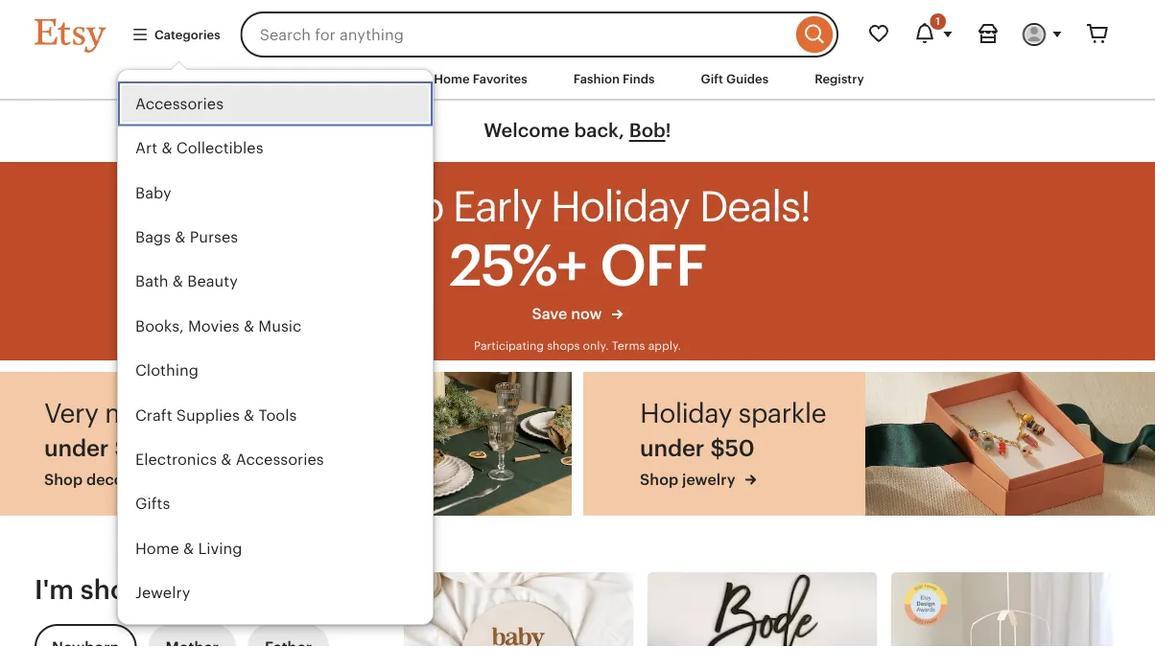 Task type: locate. For each thing, give the bounding box(es) containing it.
sparkle
[[738, 398, 826, 429]]

1 horizontal spatial under $50
[[640, 436, 754, 462]]

home inside menu bar
[[434, 71, 470, 86]]

& right bath
[[173, 273, 183, 290]]

decor
[[183, 398, 255, 429], [86, 471, 130, 488]]

decor up electronics & accessories
[[183, 398, 255, 429]]

supplies inside paper & party supplies link
[[238, 629, 301, 647]]

collectibles
[[176, 140, 263, 157]]

welcome
[[484, 120, 570, 142]]

& for purses
[[175, 229, 186, 246]]

accessories inside accessories link
[[135, 95, 224, 112]]

i'm shopping for my...
[[35, 575, 312, 606]]

1 vertical spatial home
[[135, 540, 179, 557]]

gifts link
[[118, 482, 433, 527]]

only.
[[583, 340, 609, 353]]

menu containing accessories
[[117, 69, 434, 648]]

art & collectibles link
[[118, 126, 433, 171]]

1 horizontal spatial shop
[[345, 182, 443, 230]]

under $50 down very
[[44, 436, 159, 462]]

0 horizontal spatial shop
[[44, 471, 83, 488]]

bath & beauty
[[135, 273, 238, 290]]

bath
[[135, 273, 168, 290]]

0 horizontal spatial under $50
[[44, 436, 159, 462]]

1 under $50 from the left
[[44, 436, 159, 462]]

gift guides link
[[687, 61, 783, 96]]

1 button
[[902, 12, 965, 58]]

0 vertical spatial accessories
[[135, 95, 224, 112]]

1 horizontal spatial accessories
[[236, 451, 324, 468]]

1 horizontal spatial home
[[434, 71, 470, 86]]

welcome back, bob !
[[484, 120, 671, 142]]

shop inside holiday sparkle under $50 shop jewelry
[[640, 471, 678, 488]]

categories button
[[117, 17, 235, 52]]

2 horizontal spatial shop
[[640, 471, 678, 488]]

1
[[936, 15, 940, 27]]

under $50 up 'jewelry'
[[640, 436, 754, 462]]

under $50 inside holiday sparkle under $50 shop jewelry
[[640, 436, 754, 462]]

0 horizontal spatial accessories
[[135, 95, 224, 112]]

0 vertical spatial decor
[[183, 398, 255, 429]]

accessories inside electronics & accessories link
[[236, 451, 324, 468]]

home inside banner
[[135, 540, 179, 557]]

supplies inside craft supplies & tools link
[[176, 407, 240, 424]]

banner
[[0, 0, 1155, 648]]

& for accessories
[[221, 451, 232, 468]]

!
[[665, 120, 671, 142]]

& right art
[[162, 140, 172, 157]]

baby link
[[118, 171, 433, 215]]

& down craft supplies & tools
[[221, 451, 232, 468]]

home up shopping
[[135, 540, 179, 557]]

accessories
[[135, 95, 224, 112], [236, 451, 324, 468]]

home left favorites
[[434, 71, 470, 86]]

& for collectibles
[[162, 140, 172, 157]]

bags & purses link
[[118, 215, 433, 260]]

supplies up electronics & accessories
[[176, 407, 240, 424]]

& left the living
[[183, 540, 194, 557]]

0 horizontal spatial home
[[135, 540, 179, 557]]

0 vertical spatial supplies
[[176, 407, 240, 424]]

early
[[452, 182, 541, 230]]

under $50
[[44, 436, 159, 462], [640, 436, 754, 462]]

paper
[[135, 629, 177, 647]]

party
[[196, 629, 234, 647]]

&
[[162, 140, 172, 157], [175, 229, 186, 246], [173, 273, 183, 290], [244, 318, 254, 335], [244, 407, 254, 424], [221, 451, 232, 468], [183, 540, 194, 557], [182, 629, 192, 647]]

shop decor link
[[44, 469, 255, 491]]

jewelry link
[[118, 571, 433, 616]]

art
[[135, 140, 157, 157]]

fashion finds link
[[559, 61, 669, 96]]

movies
[[188, 318, 240, 335]]

1 vertical spatial decor
[[86, 471, 130, 488]]

bath & beauty link
[[118, 260, 433, 304]]

tools
[[259, 407, 297, 424]]

2 under $50 from the left
[[640, 436, 754, 462]]

home
[[434, 71, 470, 86], [135, 540, 179, 557]]

home for home & living
[[135, 540, 179, 557]]

home & living link
[[118, 527, 433, 571]]

& left party
[[182, 629, 192, 647]]

menu
[[117, 69, 434, 648]]

accessories up art & collectibles
[[135, 95, 224, 112]]

1 vertical spatial accessories
[[236, 451, 324, 468]]

craft
[[135, 407, 172, 424]]

accessories down craft supplies & tools link
[[236, 451, 324, 468]]

& right bags
[[175, 229, 186, 246]]

menu bar
[[0, 58, 1155, 101]]

holiday deals!
[[550, 182, 810, 230]]

books, movies & music
[[135, 318, 302, 335]]

decor down merry
[[86, 471, 130, 488]]

shop
[[345, 182, 443, 230], [44, 471, 83, 488], [640, 471, 678, 488]]

home & living
[[135, 540, 242, 557]]

gift guides
[[701, 71, 769, 86]]

save
[[532, 306, 567, 323]]

for
[[208, 575, 245, 606]]

None search field
[[240, 12, 839, 58]]

supplies
[[176, 407, 240, 424], [238, 629, 301, 647]]

jewelry
[[682, 471, 735, 488]]

shop jewelry link
[[640, 469, 826, 491]]

electronics & accessories
[[135, 451, 324, 468]]

1 vertical spatial supplies
[[238, 629, 301, 647]]

0 horizontal spatial decor
[[86, 471, 130, 488]]

0 vertical spatial home
[[434, 71, 470, 86]]

clothing
[[135, 362, 199, 379]]

menu inside banner
[[117, 69, 434, 648]]

supplies down jewelry link
[[238, 629, 301, 647]]



Task type: vqa. For each thing, say whether or not it's contained in the screenshot.
top HELP
no



Task type: describe. For each thing, give the bounding box(es) containing it.
& for beauty
[[173, 273, 183, 290]]

shops
[[547, 340, 580, 353]]

shop inside shop early holiday deals! 25%+ off save now
[[345, 182, 443, 230]]

& for party
[[182, 629, 192, 647]]

electronics & accessories link
[[118, 438, 433, 482]]

& left the tools
[[244, 407, 254, 424]]

gifts
[[135, 496, 170, 513]]

my...
[[252, 575, 312, 606]]

participating shops only. terms apply.
[[474, 340, 681, 353]]

accessories link
[[118, 82, 433, 126]]

& for living
[[183, 540, 194, 557]]

electronics
[[135, 451, 217, 468]]

under $50 inside very merry decor under $50 shop decor
[[44, 436, 159, 462]]

beauty
[[187, 273, 238, 290]]

& left music
[[244, 318, 254, 335]]

very
[[44, 398, 98, 429]]

art & collectibles
[[135, 140, 263, 157]]

gift
[[701, 71, 723, 86]]

bags
[[135, 229, 171, 246]]

shop inside very merry decor under $50 shop decor
[[44, 471, 83, 488]]

craft supplies & tools link
[[118, 393, 433, 438]]

25%+ off
[[449, 233, 706, 298]]

holiday sparkle under $50 shop jewelry
[[640, 398, 826, 488]]

guides
[[726, 71, 769, 86]]

home favorites
[[434, 71, 527, 86]]

bags & purses
[[135, 229, 238, 246]]

1 horizontal spatial decor
[[183, 398, 255, 429]]

i'm
[[35, 575, 74, 606]]

fashion finds
[[573, 71, 655, 86]]

bob link
[[629, 120, 665, 142]]

now
[[571, 306, 602, 323]]

none search field inside banner
[[240, 12, 839, 58]]

favorites
[[473, 71, 527, 86]]

bob
[[629, 120, 665, 142]]

registry
[[815, 71, 864, 86]]

music
[[258, 318, 302, 335]]

very merry decor under $50 shop decor
[[44, 398, 255, 488]]

paper & party supplies link
[[118, 616, 433, 648]]

living
[[198, 540, 242, 557]]

home for home favorites
[[434, 71, 470, 86]]

a festive christmas table setting featuring two green table runners shown with glassware, serveware, and a candle centerpiece. image
[[282, 372, 572, 516]]

participating
[[474, 340, 544, 353]]

books,
[[135, 318, 184, 335]]

shop early holiday deals! 25%+ off save now
[[345, 182, 810, 323]]

menu bar containing home favorites
[[0, 58, 1155, 101]]

registry link
[[800, 61, 879, 96]]

craft supplies & tools
[[135, 407, 297, 424]]

holiday
[[640, 398, 732, 429]]

terms apply.
[[612, 340, 681, 353]]

save now link
[[345, 304, 810, 335]]

banner containing accessories
[[0, 0, 1155, 648]]

books, movies & music link
[[118, 304, 433, 349]]

categories
[[154, 27, 220, 42]]

a colorful charm choker statement necklace featuring six beads on a dainty gold chain shown in an open gift box. image
[[865, 372, 1155, 516]]

shopping
[[80, 575, 202, 606]]

home favorites link
[[420, 61, 542, 96]]

back,
[[574, 120, 624, 142]]

jewelry
[[135, 585, 190, 602]]

paper & party supplies
[[135, 629, 301, 647]]

merry
[[105, 398, 177, 429]]

Search for anything text field
[[240, 12, 791, 58]]

clothing link
[[118, 349, 433, 393]]

fashion
[[573, 71, 620, 86]]

baby
[[135, 184, 171, 201]]

finds
[[623, 71, 655, 86]]

purses
[[190, 229, 238, 246]]



